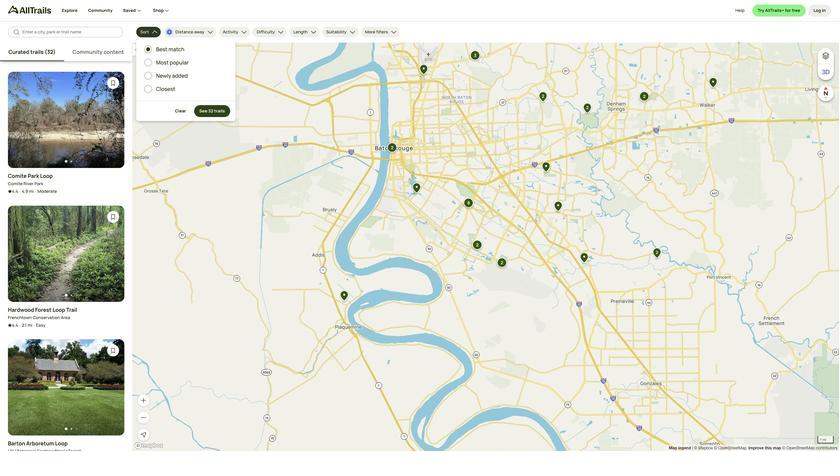 Task type: describe. For each thing, give the bounding box(es) containing it.
try
[[758, 7, 764, 13]]

4.4 for hardwood forest loop trail
[[12, 322, 18, 328]]

added
[[172, 72, 188, 79]]

curated
[[8, 48, 29, 56]]

length
[[293, 29, 308, 35]]

length button
[[289, 27, 320, 37]]

loop for forest
[[53, 306, 65, 313]]

more filters button
[[361, 27, 400, 37]]

difficulty
[[257, 29, 275, 35]]

explore
[[62, 7, 78, 13]]

· left 2.1
[[19, 322, 20, 328]]

navigate next image for comite park loop
[[110, 117, 116, 123]]

© openstreetmap link
[[714, 446, 747, 450]]

explore link
[[62, 0, 78, 21]]

loop for park
[[40, 172, 53, 180]]

improve
[[748, 445, 764, 450]]

3 © from the left
[[782, 446, 785, 450]]

help link
[[735, 5, 745, 17]]

most
[[156, 59, 169, 66]]

shop link
[[153, 0, 170, 21]]

match
[[169, 46, 184, 53]]

© openstreetmap contributors link
[[782, 446, 837, 450]]

map legend link
[[669, 445, 692, 450]]

distance
[[175, 29, 193, 35]]

trails inside button
[[214, 108, 225, 114]]

cookie consent banner dialog
[[8, 420, 831, 443]]

hardwood forest loop trail frenchtown conservation area
[[8, 306, 77, 320]]

popular
[[170, 59, 189, 66]]

clear
[[175, 108, 186, 114]]

distance away button
[[163, 27, 216, 37]]

in
[[822, 7, 826, 13]]

list containing map legend
[[669, 445, 837, 451]]

improve this map link
[[748, 445, 781, 450]]

zoom map in image
[[140, 397, 147, 404]]

away
[[194, 29, 204, 35]]

newly
[[156, 72, 171, 79]]

navigate next image
[[110, 384, 116, 391]]

comite river park link
[[8, 181, 43, 187]]

conservation
[[33, 314, 60, 320]]

1 comite from the top
[[8, 172, 27, 180]]

hardwood
[[8, 306, 34, 313]]

arboretum
[[26, 440, 54, 447]]

barton
[[8, 440, 25, 447]]

4.4 for comite park loop
[[12, 188, 18, 194]]

mi for hardwood
[[28, 322, 32, 328]]

map
[[773, 445, 781, 450]]

1 mi
[[820, 438, 826, 442]]

see
[[199, 108, 207, 114]]

current location image
[[140, 432, 147, 438]]

2 comite from the top
[[8, 181, 23, 186]]

frenchtown conservation area link
[[8, 314, 70, 321]]

see 32 trails button
[[194, 105, 230, 117]]

shop
[[153, 7, 164, 13]]

closest
[[156, 85, 175, 93]]

navigate next image for hardwood forest loop trail
[[110, 250, 116, 257]]

zoom map out image
[[140, 414, 147, 421]]

4.4 · 2.1 mi · easy
[[12, 322, 45, 328]]

distance away
[[175, 29, 204, 35]]

add to list image for park
[[110, 80, 116, 86]]

best
[[156, 46, 167, 53]]

area
[[61, 314, 70, 320]]

community for community content
[[72, 48, 102, 56]]

filters
[[376, 29, 388, 35]]

2.1
[[22, 322, 27, 328]]

2 vertical spatial mi
[[823, 438, 826, 442]]

try alltrails+ for free
[[758, 7, 800, 13]]

difficulty button
[[253, 27, 287, 37]]

loop for arboretum
[[55, 440, 68, 447]]

more filters
[[365, 29, 388, 35]]

enable 3d map image
[[822, 68, 830, 76]]

reset north and pitch image for enable 3d map image
[[819, 87, 832, 100]]

barton arboretum loop
[[8, 440, 68, 447]]

map options image for enable 3d map image
[[822, 52, 830, 60]]

legend
[[678, 445, 691, 450]]

alltrails image
[[8, 6, 51, 14]]

enable 3d map image
[[822, 68, 830, 76]]

2 © from the left
[[714, 446, 717, 450]]

trail
[[66, 306, 77, 313]]

help
[[735, 7, 745, 13]]

log
[[813, 7, 821, 13]]

1 vertical spatial park
[[34, 181, 43, 186]]

© mapbox link
[[694, 446, 713, 450]]

zoom map out image
[[140, 414, 147, 421]]

map options image for enable 3d map icon
[[822, 52, 830, 60]]

option group containing best match
[[144, 45, 228, 93]]

(32)
[[45, 48, 56, 56]]

mapbox
[[698, 446, 713, 450]]

community content
[[72, 48, 124, 56]]

frenchtown
[[8, 314, 32, 320]]

· left 4.9
[[19, 189, 20, 195]]

content
[[103, 48, 124, 56]]



Task type: vqa. For each thing, say whether or not it's contained in the screenshot.
4.4 for Hardwood Forest Loop Trail
yes



Task type: locate. For each thing, give the bounding box(es) containing it.
park up 4.4 · 4.9 mi · moderate
[[34, 181, 43, 186]]

mi right 4.9
[[29, 188, 34, 194]]

saved link
[[123, 0, 142, 21]]

activity
[[223, 29, 238, 35]]

dialog
[[0, 0, 839, 451]]

1 vertical spatial add to list image
[[110, 214, 116, 220]]

mi
[[29, 188, 34, 194], [28, 322, 32, 328], [823, 438, 826, 442]]

1 vertical spatial trails
[[214, 108, 225, 114]]

©
[[694, 446, 697, 450], [714, 446, 717, 450], [782, 446, 785, 450]]

try alltrails+ for free link
[[753, 5, 806, 17]]

1 vertical spatial 4.4
[[12, 322, 18, 328]]

curated trails (32) tab
[[0, 43, 64, 61]]

park
[[28, 172, 39, 180], [34, 181, 43, 186]]

log in
[[813, 7, 826, 13]]

· right 4.9
[[35, 189, 36, 195]]

newly added
[[156, 72, 188, 79]]

option group
[[144, 45, 228, 93]]

0 horizontal spatial ©
[[694, 446, 697, 450]]

0 horizontal spatial openstreetmap
[[718, 446, 747, 450]]

this
[[765, 445, 772, 450]]

0 vertical spatial 4.4
[[12, 188, 18, 194]]

saved
[[123, 7, 136, 13]]

3 add to list image from the top
[[110, 347, 116, 354]]

1 navigate previous image from the top
[[16, 117, 22, 123]]

suitability
[[326, 29, 347, 35]]

1 vertical spatial navigate next image
[[110, 250, 116, 257]]

0 vertical spatial trails
[[30, 48, 44, 56]]

openstreetmap
[[718, 446, 747, 450], [787, 446, 815, 450]]

trails
[[30, 48, 44, 56], [214, 108, 225, 114]]

clear button
[[170, 105, 191, 117]]

1 4.4 from the top
[[12, 188, 18, 194]]

2 openstreetmap from the left
[[787, 446, 815, 450]]

free
[[792, 7, 800, 13]]

4.9
[[22, 188, 28, 194]]

map region
[[132, 43, 839, 451]]

·
[[19, 189, 20, 195], [35, 189, 36, 195], [19, 322, 20, 328], [34, 322, 35, 328]]

community content tab
[[64, 43, 132, 61]]

trails left "(32)"
[[30, 48, 44, 56]]

2 4.4 from the top
[[12, 322, 18, 328]]

navigate previous image
[[16, 117, 22, 123], [16, 250, 22, 257], [16, 384, 22, 391]]

contributors
[[816, 446, 837, 450]]

sort button
[[136, 27, 161, 37]]

navigate previous image for comite
[[16, 117, 22, 123]]

loop inside comite park loop comite river park
[[40, 172, 53, 180]]

activity button
[[219, 27, 250, 37]]

map
[[669, 445, 677, 450]]

saved button
[[123, 0, 153, 21]]

4.4 left 4.9
[[12, 188, 18, 194]]

reset north and pitch image for enable 3d map icon
[[819, 87, 832, 100]]

community
[[88, 7, 112, 13], [72, 48, 102, 56]]

0 vertical spatial add to list image
[[110, 80, 116, 86]]

mi right 2.1
[[28, 322, 32, 328]]

1 navigate next image from the top
[[110, 117, 116, 123]]

trails right 32
[[214, 108, 225, 114]]

1 vertical spatial navigate previous image
[[16, 250, 22, 257]]

moderate
[[37, 188, 57, 194]]

1 vertical spatial loop
[[53, 306, 65, 313]]

2 add to list image from the top
[[110, 214, 116, 220]]

best match
[[156, 46, 184, 53]]

comite up "comite river park" 'link'
[[8, 172, 27, 180]]

0 vertical spatial community
[[88, 7, 112, 13]]

1 horizontal spatial openstreetmap
[[787, 446, 815, 450]]

2 navigate previous image from the top
[[16, 250, 22, 257]]

most popular
[[156, 59, 189, 66]]

0 vertical spatial mi
[[29, 188, 34, 194]]

0 vertical spatial loop
[[40, 172, 53, 180]]

0 vertical spatial navigate previous image
[[16, 117, 22, 123]]

curated trails (32)
[[8, 48, 56, 56]]

1 add to list image from the top
[[110, 80, 116, 86]]

4.4 inside 4.4 · 4.9 mi · moderate
[[12, 188, 18, 194]]

4.4 · 4.9 mi · moderate
[[12, 188, 57, 195]]

2 vertical spatial loop
[[55, 440, 68, 447]]

river
[[23, 181, 34, 186]]

2 navigate next image from the top
[[110, 250, 116, 257]]

more
[[365, 29, 375, 35]]

zoom map in image
[[140, 397, 147, 404]]

32
[[208, 108, 213, 114]]

tab list containing curated trails (32)
[[0, 43, 132, 61]]

1 openstreetmap from the left
[[718, 446, 747, 450]]

© right map
[[782, 446, 785, 450]]

community link
[[88, 0, 112, 21]]

add to list image
[[110, 80, 116, 86], [110, 214, 116, 220], [110, 347, 116, 354]]

1 horizontal spatial trails
[[214, 108, 225, 114]]

community for community
[[88, 7, 112, 13]]

alltrails+
[[765, 7, 784, 13]]

see 32 trails
[[199, 108, 225, 114]]

loop up moderate
[[40, 172, 53, 180]]

community inside community content tab
[[72, 48, 102, 56]]

3 navigate previous image from the top
[[16, 384, 22, 391]]

alltrails link
[[8, 6, 62, 17]]

forest
[[35, 306, 51, 313]]

© right |
[[694, 446, 697, 450]]

Enter a city, park or trail name field
[[22, 29, 118, 35]]

comite up 4.9
[[8, 181, 23, 186]]

1
[[820, 438, 822, 442]]

mi for comite
[[29, 188, 34, 194]]

sort
[[140, 29, 149, 35]]

mi inside 4.4 · 4.9 mi · moderate
[[29, 188, 34, 194]]

1 horizontal spatial ©
[[714, 446, 717, 450]]

log in link
[[808, 5, 831, 17]]

2 horizontal spatial ©
[[782, 446, 785, 450]]

© right mapbox
[[714, 446, 717, 450]]

2 vertical spatial add to list image
[[110, 347, 116, 354]]

comite
[[8, 172, 27, 180], [8, 181, 23, 186]]

tab list
[[0, 43, 132, 61]]

mi right 1
[[823, 438, 826, 442]]

loop right arboretum
[[55, 440, 68, 447]]

add to list image for forest
[[110, 214, 116, 220]]

0 horizontal spatial trails
[[30, 48, 44, 56]]

1 vertical spatial comite
[[8, 181, 23, 186]]

1 vertical spatial mi
[[28, 322, 32, 328]]

|
[[692, 446, 693, 450]]

map options image
[[822, 52, 830, 60], [822, 52, 830, 60]]

4.4 inside 4.4 · 2.1 mi · easy
[[12, 322, 18, 328]]

trails inside tab
[[30, 48, 44, 56]]

0 vertical spatial navigate next image
[[110, 117, 116, 123]]

loop
[[40, 172, 53, 180], [53, 306, 65, 313], [55, 440, 68, 447]]

shop button
[[153, 0, 170, 21]]

suitability button
[[322, 27, 358, 37]]

openstreetmap right map
[[787, 446, 815, 450]]

2 vertical spatial navigate previous image
[[16, 384, 22, 391]]

map legend | © mapbox © openstreetmap improve this map © openstreetmap contributors
[[669, 445, 837, 450]]

list
[[669, 445, 837, 451]]

1 vertical spatial community
[[72, 48, 102, 56]]

· left easy
[[34, 322, 35, 328]]

loop up 'area'
[[53, 306, 65, 313]]

loop inside hardwood forest loop trail frenchtown conservation area
[[53, 306, 65, 313]]

mi inside 4.4 · 2.1 mi · easy
[[28, 322, 32, 328]]

reset north and pitch image
[[819, 87, 832, 100], [819, 87, 832, 100]]

easy
[[36, 322, 45, 328]]

community left saved
[[88, 7, 112, 13]]

navigate next image
[[110, 117, 116, 123], [110, 250, 116, 257]]

4.4 down 'frenchtown'
[[12, 322, 18, 328]]

0 vertical spatial comite
[[8, 172, 27, 180]]

None search field
[[8, 27, 123, 37]]

community left content on the top of page
[[72, 48, 102, 56]]

0 vertical spatial park
[[28, 172, 39, 180]]

comite park loop comite river park
[[8, 172, 53, 186]]

for
[[785, 7, 791, 13]]

navigate previous image for hardwood
[[16, 250, 22, 257]]

4.4
[[12, 188, 18, 194], [12, 322, 18, 328]]

1 © from the left
[[694, 446, 697, 450]]

openstreetmap left improve
[[718, 446, 747, 450]]

park up 'river'
[[28, 172, 39, 180]]



